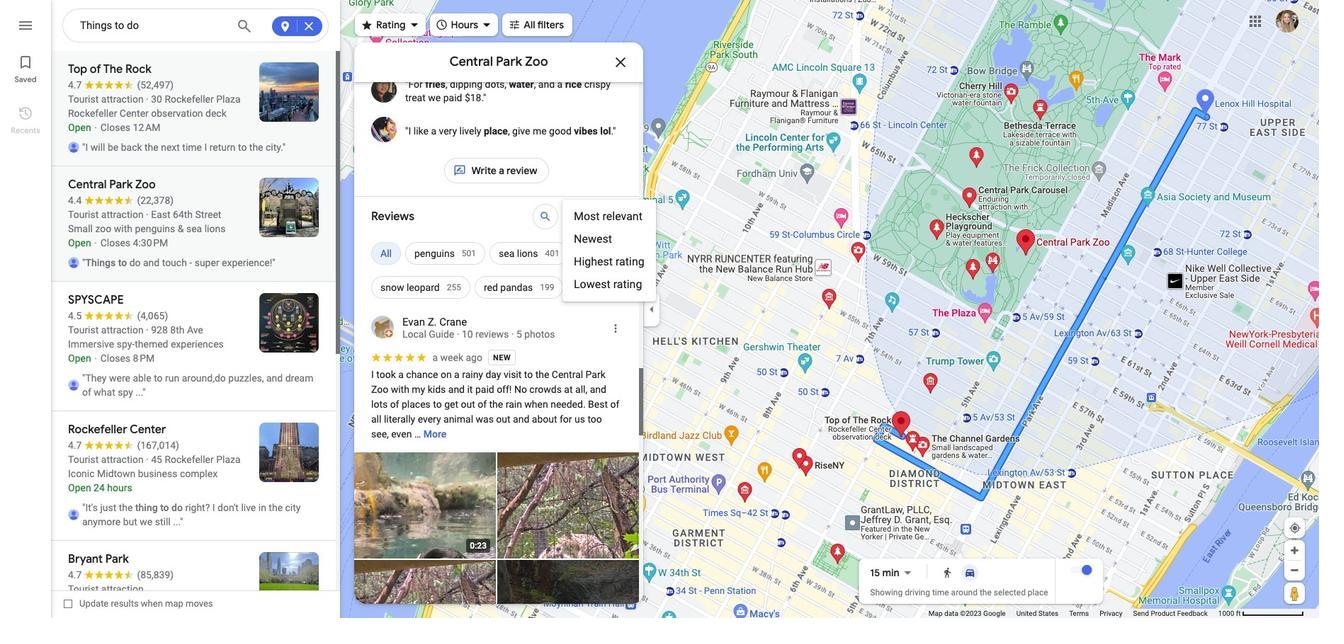Task type: vqa. For each thing, say whether or not it's contained in the screenshot.
Search Text Box
no



Task type: locate. For each thing, give the bounding box(es) containing it.
0 horizontal spatial park
[[496, 54, 523, 70]]

paid inside crispy treat we paid $18."
[[444, 92, 462, 103]]

Turn off travel time tool checkbox
[[1072, 566, 1093, 576]]

penguins, mentioned in 501 reviews radio
[[405, 237, 486, 271]]

all
[[524, 18, 536, 31], [381, 248, 392, 259]]

none text field containing "for
[[405, 78, 622, 105]]

me
[[533, 125, 547, 136]]

zoom in image
[[1290, 546, 1301, 556]]

· left 10
[[457, 329, 460, 340]]

kids
[[428, 384, 446, 396]]

visit
[[504, 369, 522, 381]]

footer
[[929, 610, 1219, 619]]

central park zoo main content
[[354, 38, 644, 619]]

, for , dipping dots,
[[534, 79, 536, 90]]

0 vertical spatial to
[[524, 369, 533, 381]]

crispy
[[585, 79, 611, 90]]

leopard
[[407, 282, 440, 293]]

snow leopard 255
[[381, 282, 461, 293]]

, left the rice on the left top of page
[[534, 79, 536, 90]]

." right food
[[494, 52, 499, 64]]

1 horizontal spatial zoo
[[525, 54, 548, 70]]

2 vertical spatial the
[[980, 588, 992, 598]]

0 horizontal spatial paid
[[444, 92, 462, 103]]

rating up lowest rating on the left of the page
[[616, 255, 645, 269]]

photo of evan z. crane image
[[371, 316, 394, 339]]

off!
[[497, 384, 512, 396]]

crispy treat we paid $18."
[[405, 79, 611, 103]]

paid
[[444, 92, 462, 103], [476, 384, 495, 396]]

place left "give"
[[484, 125, 508, 136]]

1 horizontal spatial out
[[496, 414, 511, 425]]

to left get
[[433, 399, 442, 410]]

none text field inside central park zoo main content
[[405, 78, 622, 105]]

needed.
[[551, 399, 586, 410]]

1 vertical spatial when
[[141, 599, 163, 610]]

most
[[574, 210, 600, 223]]

0 vertical spatial all
[[524, 18, 536, 31]]

1 horizontal spatial all
[[524, 18, 536, 31]]

None radio
[[937, 565, 960, 582]]

highest
[[574, 255, 613, 269]]

, left the dipping
[[446, 79, 448, 90]]

out down rain
[[496, 414, 511, 425]]

variety
[[427, 52, 457, 64]]

a right write
[[499, 164, 505, 177]]

0 vertical spatial out
[[461, 399, 475, 410]]

footer containing map data ©2023 google
[[929, 610, 1219, 619]]

a right have
[[456, 39, 461, 50]]

took
[[377, 369, 396, 381]]

reviews
[[476, 329, 509, 340]]

0 horizontal spatial central
[[450, 54, 493, 70]]

1 vertical spatial rating
[[614, 278, 643, 291]]

1 horizontal spatial park
[[586, 369, 606, 381]]

menu
[[563, 200, 656, 302]]

privacy button
[[1100, 610, 1123, 619]]

and
[[539, 79, 555, 90], [449, 384, 465, 396], [590, 384, 607, 396], [513, 414, 530, 425]]

paid right we
[[444, 92, 462, 103]]

zoo inside i took a chance on a rainy day visit to the central park zoo with my kids and it paid off! no crowds at all, and lots of places to get out of the rain when needed. best of all literally every animal was out and about for us too see, even …
[[371, 384, 389, 396]]

every
[[418, 414, 441, 425]]

1 vertical spatial central
[[552, 369, 584, 381]]

0 horizontal spatial ,
[[446, 79, 448, 90]]

0 vertical spatial the
[[536, 369, 550, 381]]

1 horizontal spatial ,
[[508, 125, 510, 136]]

a left week
[[433, 352, 438, 364]]

0 horizontal spatial out
[[461, 399, 475, 410]]

None field
[[80, 17, 226, 34]]

None search field
[[62, 9, 329, 43]]

of left food
[[459, 52, 468, 64]]

zoo
[[525, 54, 548, 70], [371, 384, 389, 396]]

rating down "highest rating" in the left of the page
[[614, 278, 643, 291]]

0 vertical spatial rating
[[616, 255, 645, 269]]

place up the united states button
[[1028, 588, 1049, 598]]

snow leopard, mentioned in 255 reviews radio
[[371, 271, 471, 305]]

." right vibes
[[611, 125, 616, 136]]

out down it
[[461, 399, 475, 410]]

all inside  all filters
[[524, 18, 536, 31]]

rating for highest rating
[[616, 255, 645, 269]]

states
[[1039, 610, 1059, 618]]

1 vertical spatial to
[[433, 399, 442, 410]]

1 horizontal spatial ·
[[512, 329, 514, 340]]

walking image
[[943, 568, 954, 579]]

most relevant
[[574, 210, 643, 223]]

1 horizontal spatial when
[[525, 399, 548, 410]]

highest rating
[[574, 255, 645, 269]]

refine reviews option group
[[371, 237, 622, 305]]

, for , give me good
[[508, 125, 510, 136]]

a left the rice on the left top of page
[[558, 79, 563, 90]]

0 horizontal spatial place
[[484, 125, 508, 136]]

terms
[[1070, 610, 1090, 618]]

0 horizontal spatial to
[[433, 399, 442, 410]]

a
[[456, 39, 461, 50], [558, 79, 563, 90], [431, 125, 437, 136], [499, 164, 505, 177], [433, 352, 438, 364], [399, 369, 404, 381], [454, 369, 460, 381]]

even
[[391, 429, 412, 440]]

park inside i took a chance on a rainy day visit to the central park zoo with my kids and it paid off! no crowds at all, and lots of places to get out of the rain when needed. best of all literally every animal was out and about for us too see, even …
[[586, 369, 606, 381]]

None text field
[[405, 38, 622, 65], [405, 124, 616, 138], [405, 38, 622, 65], [405, 124, 616, 138]]

park up all,
[[586, 369, 606, 381]]

0 vertical spatial paid
[[444, 92, 462, 103]]

map
[[929, 610, 943, 618]]

2 horizontal spatial the
[[980, 588, 992, 598]]

write a review button
[[444, 154, 550, 188]]

central down small
[[450, 54, 493, 70]]

at
[[565, 384, 573, 396]]

1 vertical spatial place
[[1028, 588, 1049, 598]]

1 vertical spatial park
[[586, 369, 606, 381]]

1 horizontal spatial paid
[[476, 384, 495, 396]]

1 horizontal spatial the
[[536, 369, 550, 381]]

list
[[0, 0, 51, 619]]

lots
[[371, 399, 388, 410]]

sort button
[[563, 200, 622, 234]]

a right 'like'
[[431, 125, 437, 136]]

with
[[391, 384, 410, 396]]

None text field
[[405, 78, 622, 105]]

place inside central park zoo main content
[[484, 125, 508, 136]]

pandas
[[501, 282, 533, 293]]

15
[[871, 567, 881, 580]]

and down rain
[[513, 414, 530, 425]]

place
[[484, 125, 508, 136], [1028, 588, 1049, 598]]

the up crowds
[[536, 369, 550, 381]]

out
[[461, 399, 475, 410], [496, 414, 511, 425]]

0 horizontal spatial ."
[[494, 52, 499, 64]]

0 vertical spatial when
[[525, 399, 548, 410]]

rice
[[565, 79, 582, 90]]

Things to do field
[[62, 9, 329, 43]]

10
[[462, 329, 473, 340]]

all right 
[[524, 18, 536, 31]]

a inside button
[[499, 164, 505, 177]]

the right around
[[980, 588, 992, 598]]

and left it
[[449, 384, 465, 396]]

i
[[371, 369, 374, 381]]

when inside 'update results when map moves' option
[[141, 599, 163, 610]]

zoom out image
[[1290, 566, 1301, 576]]

rating
[[376, 18, 406, 31]]

 rating
[[361, 17, 406, 32]]

0 vertical spatial place
[[484, 125, 508, 136]]

· left 5 in the bottom left of the page
[[512, 329, 514, 340]]

central up at
[[552, 369, 584, 381]]

crowds
[[530, 384, 562, 396]]

animal
[[444, 414, 474, 425]]

"for
[[405, 79, 423, 90]]

paid inside i took a chance on a rainy day visit to the central park zoo with my kids and it paid off! no crowds at all, and lots of places to get out of the rain when needed. best of all literally every animal was out and about for us too see, even …
[[476, 384, 495, 396]]

of right lots
[[390, 399, 399, 410]]

the
[[536, 369, 550, 381], [489, 399, 503, 410], [980, 588, 992, 598]]

Update results when map moves checkbox
[[64, 595, 213, 613]]

food
[[471, 52, 491, 64]]

park
[[496, 54, 523, 70], [586, 369, 606, 381]]

all inside radio
[[381, 248, 392, 259]]

0 horizontal spatial the
[[489, 399, 503, 410]]

when up about
[[525, 399, 548, 410]]

401
[[546, 249, 560, 259]]

1 vertical spatial ."
[[611, 125, 616, 136]]

more
[[424, 429, 447, 440]]

results
[[111, 599, 139, 610]]

0 horizontal spatial ·
[[457, 329, 460, 340]]

None radio
[[960, 565, 982, 582]]

0 horizontal spatial zoo
[[371, 384, 389, 396]]

1 vertical spatial out
[[496, 414, 511, 425]]

©2023
[[961, 610, 982, 618]]

all up snow
[[381, 248, 392, 259]]

1 horizontal spatial ."
[[611, 125, 616, 136]]

zoo down indoor/outdoor
[[525, 54, 548, 70]]

when left map
[[141, 599, 163, 610]]

1 horizontal spatial central
[[552, 369, 584, 381]]

1 vertical spatial zoo
[[371, 384, 389, 396]]

menu containing most relevant
[[563, 200, 656, 302]]

paid right it
[[476, 384, 495, 396]]

,
[[446, 79, 448, 90], [534, 79, 536, 90], [508, 125, 510, 136]]

the down the off!
[[489, 399, 503, 410]]

z.
[[428, 316, 437, 329]]

park down indoor/outdoor
[[496, 54, 523, 70]]

1 vertical spatial all
[[381, 248, 392, 259]]

none field inside things to do field
[[80, 17, 226, 34]]

sort
[[591, 211, 610, 223]]

0 horizontal spatial when
[[141, 599, 163, 610]]

newest
[[574, 233, 612, 246]]

send product feedback
[[1134, 610, 1209, 618]]

zoo up lots
[[371, 384, 389, 396]]

2 horizontal spatial ,
[[534, 79, 536, 90]]

when inside i took a chance on a rainy day visit to the central park zoo with my kids and it paid off! no crowds at all, and lots of places to get out of the rain when needed. best of all literally every animal was out and about for us too see, even …
[[525, 399, 548, 410]]

0 horizontal spatial all
[[381, 248, 392, 259]]

places
[[402, 399, 431, 410]]

recents
[[11, 125, 40, 135]]

none search field inside 'google maps' element
[[62, 9, 329, 43]]

lively
[[460, 125, 482, 136]]

a inside "they have a small indoor/outdoor restaurant variety of food ."
[[456, 39, 461, 50]]

give
[[513, 125, 531, 136]]

, left "give"
[[508, 125, 510, 136]]

0 vertical spatial ."
[[494, 52, 499, 64]]

like
[[414, 125, 429, 136]]

to right visit
[[524, 369, 533, 381]]

central park zoo
[[450, 54, 548, 70]]

write
[[472, 164, 497, 177]]

central inside i took a chance on a rainy day visit to the central park zoo with my kids and it paid off! no crowds at all, and lots of places to get out of the rain when needed. best of all literally every animal was out and about for us too see, even …
[[552, 369, 584, 381]]

1 vertical spatial paid
[[476, 384, 495, 396]]

send
[[1134, 610, 1150, 618]]

0 vertical spatial zoo
[[525, 54, 548, 70]]

feedback
[[1178, 610, 1209, 618]]



Task type: describe. For each thing, give the bounding box(es) containing it.
0 vertical spatial central
[[450, 54, 493, 70]]

results for things to do feed
[[51, 51, 340, 619]]

we
[[428, 92, 441, 103]]

sea
[[499, 248, 515, 259]]

google maps element
[[0, 0, 1320, 619]]

lowest
[[574, 278, 611, 291]]

guide
[[429, 329, 455, 340]]

and up "best"
[[590, 384, 607, 396]]

ago
[[466, 352, 483, 364]]

199
[[540, 283, 555, 293]]

1 · from the left
[[457, 329, 460, 340]]

update
[[79, 599, 109, 610]]

evan
[[403, 316, 425, 329]]


[[436, 17, 448, 32]]

sort image
[[572, 211, 585, 223]]

a week ago
[[433, 352, 483, 364]]

and right 'water'
[[539, 79, 555, 90]]

1 horizontal spatial place
[[1028, 588, 1049, 598]]

0 vertical spatial park
[[496, 54, 523, 70]]

relevant
[[603, 210, 643, 223]]

footer inside 'google maps' element
[[929, 610, 1219, 619]]

terms button
[[1070, 610, 1090, 619]]

google account: michelle dermenjian  
(michelle.dermenjian@adept.ai) image
[[1277, 10, 1299, 32]]

restaurant
[[559, 39, 605, 50]]

united
[[1017, 610, 1037, 618]]

0:23 button
[[354, 453, 496, 559]]

a right took
[[399, 369, 404, 381]]

0:23
[[470, 541, 487, 551]]

indoor/outdoor
[[490, 39, 557, 50]]

15 min
[[871, 567, 900, 580]]

showing
[[871, 588, 903, 598]]

5 stars image
[[371, 353, 428, 363]]

water
[[509, 79, 534, 90]]

small
[[463, 39, 488, 50]]

list containing saved
[[0, 0, 51, 619]]

actions for evan z. crane's review image
[[610, 323, 622, 335]]

menu inside 'google maps' element
[[563, 200, 656, 302]]

of right "best"
[[611, 399, 620, 410]]

 all filters
[[508, 17, 564, 32]]

1 horizontal spatial to
[[524, 369, 533, 381]]

"i
[[405, 125, 411, 136]]

photos
[[525, 329, 555, 340]]

new
[[493, 353, 511, 363]]

driving image
[[965, 568, 977, 579]]

evan z. crane local guide · 10 reviews · 5 photos
[[403, 316, 555, 340]]

fries
[[426, 79, 446, 90]]

all,
[[576, 384, 588, 396]]

i took a chance on a rainy day visit to the central park zoo with my kids and it paid off! no crowds at all, and lots of places to get out of the rain when needed. best of all literally every animal was out and about for us too see, even …
[[371, 369, 622, 440]]

filters
[[538, 18, 564, 31]]

a right on
[[454, 369, 460, 381]]

it
[[467, 384, 473, 396]]

review
[[507, 164, 538, 177]]

+6
[[577, 282, 589, 293]]

recents button
[[0, 99, 51, 139]]

." inside "they have a small indoor/outdoor restaurant variety of food ."
[[494, 52, 499, 64]]

turn off travel time tool image
[[1083, 566, 1093, 576]]

show street view coverage image
[[1285, 583, 1306, 605]]

1 vertical spatial the
[[489, 399, 503, 410]]

2 · from the left
[[512, 329, 514, 340]]

of up was
[[478, 399, 487, 410]]

my
[[412, 384, 425, 396]]

$18."
[[465, 92, 487, 103]]

map data ©2023 google
[[929, 610, 1006, 618]]

reviews
[[371, 210, 415, 224]]

of inside "they have a small indoor/outdoor restaurant variety of food ."
[[459, 52, 468, 64]]

snow
[[381, 282, 404, 293]]

sea lions, mentioned in 401 reviews radio
[[490, 237, 569, 271]]

lions
[[517, 248, 538, 259]]

rating for lowest rating
[[614, 278, 643, 291]]

…
[[415, 429, 421, 440]]

around
[[952, 588, 978, 598]]

map
[[165, 599, 183, 610]]

red pandas 199
[[484, 282, 555, 293]]

send product feedback button
[[1134, 610, 1209, 619]]

google
[[984, 610, 1006, 618]]

collapse side panel image
[[644, 302, 660, 317]]

product
[[1151, 610, 1176, 618]]

red
[[484, 282, 498, 293]]

day
[[486, 369, 502, 381]]

moves
[[186, 599, 213, 610]]

crane
[[440, 316, 467, 329]]

see,
[[371, 429, 389, 440]]

driving
[[905, 588, 931, 598]]

have
[[432, 39, 453, 50]]

write a review image
[[453, 164, 466, 177]]

All reviews radio
[[371, 237, 401, 271]]

was
[[476, 414, 494, 425]]

write a review
[[472, 164, 538, 177]]

show your location image
[[1289, 522, 1302, 535]]

"for fries , dipping dots, water , and a rice
[[405, 79, 582, 90]]

local
[[403, 329, 427, 340]]

about
[[532, 414, 558, 425]]

chance
[[406, 369, 438, 381]]

no
[[515, 384, 527, 396]]

us
[[575, 414, 586, 425]]

week
[[441, 352, 464, 364]]

good
[[549, 125, 572, 136]]

saved button
[[0, 48, 51, 88]]

penguins 501
[[415, 248, 476, 259]]

treat
[[405, 92, 426, 103]]

too
[[588, 414, 602, 425]]

united states
[[1017, 610, 1059, 618]]

dots,
[[485, 79, 507, 90]]

sea lions 401
[[499, 248, 560, 259]]

best
[[588, 399, 608, 410]]

search reviews image
[[540, 211, 553, 223]]

selected
[[994, 588, 1026, 598]]

 hours
[[436, 17, 479, 32]]


[[361, 17, 374, 32]]

penguins
[[415, 248, 455, 259]]

menu image
[[17, 17, 34, 34]]


[[508, 17, 521, 32]]

red pandas, mentioned in 199 reviews radio
[[475, 271, 564, 305]]

255
[[447, 283, 461, 293]]

privacy
[[1100, 610, 1123, 618]]

showing driving time around the selected place
[[871, 588, 1049, 598]]



